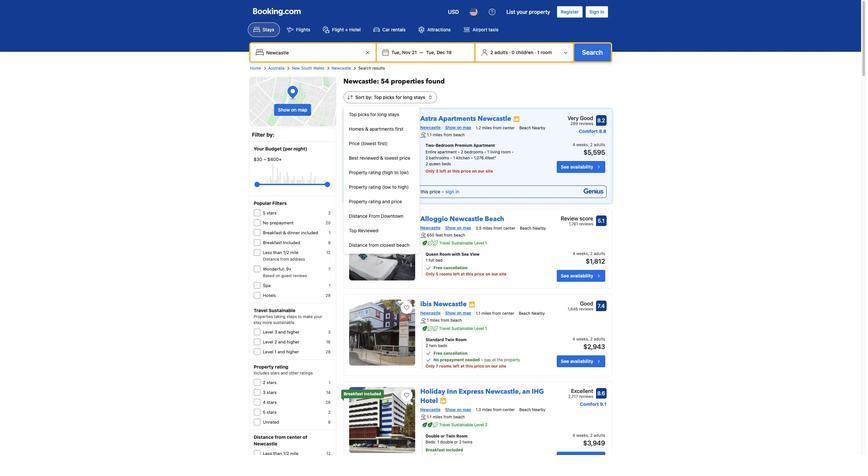 Task type: describe. For each thing, give the bounding box(es) containing it.
availability for ibis newcastle
[[570, 358, 593, 364]]

1 vertical spatial included
[[364, 391, 381, 396]]

beach for astra apartments newcastle
[[519, 125, 531, 130]]

1 tue, from the left
[[392, 50, 401, 55]]

your budget (per night)
[[254, 146, 307, 152]]

beds inside two-bedroom premium apartment entire apartment • 2 bedrooms • 1 living room • 2 bathrooms • 1 kitchen • 1,076.4feet² 2 queen beds only 3 left at this price on our site
[[442, 162, 451, 166]]

reviews for good
[[579, 121, 593, 126]]

by: for filter
[[267, 132, 275, 138]]

2 horizontal spatial &
[[380, 155, 383, 161]]

from inside button
[[369, 242, 379, 248]]

beach inside button
[[397, 242, 410, 248]]

650 feet from beach
[[427, 233, 465, 238]]

review
[[561, 216, 578, 222]]

beach up 0.5 miles from center
[[485, 215, 504, 224]]

(lowest
[[361, 141, 376, 146]]

2 inside beds: 1 double or 2 twins breakfast included
[[459, 440, 462, 445]]

beds: 1 double or 2 twins breakfast included
[[426, 440, 473, 453]]

0 vertical spatial stays
[[414, 94, 425, 100]]

room inside standard twin room link
[[456, 337, 467, 342]]

sustainable
[[273, 320, 294, 325]]

newcastle down holiday
[[420, 407, 441, 412]]

sort
[[355, 94, 365, 100]]

adults for ibis newcastle
[[594, 337, 605, 342]]

stays
[[263, 27, 274, 32]]

0 horizontal spatial hotel
[[349, 27, 361, 32]]

from inside distance from center of newcastle
[[275, 434, 286, 440]]

beach down alloggio newcastle beach
[[454, 233, 465, 238]]

1/2
[[283, 250, 289, 255]]

scored 8.6 element
[[596, 388, 607, 399]]

show on map button
[[274, 104, 311, 116]]

list
[[507, 9, 515, 15]]

ibis newcastle link
[[420, 297, 467, 309]]

than
[[273, 250, 282, 255]]

0 horizontal spatial in
[[456, 189, 459, 194]]

travel sustainable level 1 for $2,943
[[439, 326, 487, 331]]

top reviewed
[[349, 228, 378, 233]]

top for picks
[[349, 112, 357, 117]]

our for only 7 rooms left at this price on our site
[[491, 364, 498, 369]]

and for 3
[[278, 329, 286, 335]]

1.1 miles from beach for inn
[[427, 415, 465, 420]]

apartment
[[474, 143, 495, 148]]

$30
[[254, 156, 262, 162]]

1 inside beds: 1 double or 2 twins breakfast included
[[437, 440, 439, 445]]

2 up double or twin room link
[[485, 423, 488, 428]]

2 adults · 0 children · 1 room button
[[478, 46, 570, 59]]

included inside beds: 1 double or 2 twins breakfast included
[[446, 448, 463, 453]]

level up level 1 and higher
[[263, 339, 273, 345]]

availability for astra apartments newcastle
[[570, 164, 593, 170]]

map for holiday
[[463, 407, 471, 412]]

holiday inn express newcastle, an ihg hotel image
[[349, 387, 415, 453]]

our inside two-bedroom premium apartment entire apartment • 2 bedrooms • 1 living room • 2 bathrooms • 1 kitchen • 1,076.4feet² 2 queen beds only 3 left at this price on our site
[[478, 169, 485, 174]]

the
[[497, 357, 503, 362]]

see availability link for ibis newcastle
[[557, 355, 605, 367]]

homes
[[349, 126, 364, 132]]

28 for rating
[[326, 400, 331, 405]]

double or twin room link
[[426, 433, 537, 439]]

1 vertical spatial twin
[[446, 434, 455, 439]]

room inside two-bedroom premium apartment entire apartment • 2 bedrooms • 1 living room • 2 bathrooms • 1 kitchen • 1,076.4feet² 2 queen beds only 3 left at this price on our site
[[501, 150, 511, 155]]

0
[[512, 50, 515, 55]]

this down needed
[[466, 364, 473, 369]]

newcastle:
[[344, 77, 379, 86]]

from up travel sustainable level 2
[[444, 415, 452, 420]]

get a member-only discount on this price – sign in
[[352, 189, 459, 194]]

sustainable for $2,943
[[452, 326, 473, 331]]

prepayment for no prepayment needed – pay at the property
[[440, 357, 464, 362]]

this property is part of our preferred partner program. it's committed to providing excellent service and good value. it'll pay us a higher commission if you make a booking. image for ibis newcastle
[[469, 301, 475, 308]]

• down apartment
[[450, 156, 452, 161]]

9.1
[[600, 401, 607, 407]]

$30 – $400+
[[254, 156, 282, 162]]

0 vertical spatial property
[[529, 9, 550, 15]]

price down queen room with sea view link
[[474, 272, 485, 277]]

alloggio newcastle beach image
[[349, 215, 415, 281]]

distance for distance from address
[[263, 257, 279, 262]]

top picks for long stays
[[349, 112, 399, 117]]

from down 'ibis newcastle'
[[441, 318, 450, 323]]

miles up the double
[[433, 415, 443, 420]]

beach for holiday inn express newcastle, an ihg hotel
[[519, 408, 531, 412]]

8.2
[[597, 118, 605, 123]]

level 3 and higher
[[263, 329, 300, 335]]

from right "1.2"
[[493, 125, 502, 130]]

weeks inside the 4 weeks , 2 adults $1,812
[[576, 251, 588, 256]]

bed
[[436, 258, 443, 263]]

3 down 2 stars
[[263, 390, 266, 395]]

children
[[516, 50, 534, 55]]

only for only 5 rooms left at this price on our site
[[426, 272, 435, 277]]

score
[[580, 216, 593, 222]]

stars down 3 stars
[[267, 400, 277, 405]]

distance from closest beach button
[[344, 238, 420, 253]]

1 · from the left
[[509, 50, 511, 55]]

2 inside 4 weeks , 2 adults $2,943
[[590, 337, 593, 342]]

price left the sign at the top of page
[[430, 189, 440, 194]]

at down no prepayment needed – pay at the property
[[461, 364, 465, 369]]

by: for sort
[[366, 94, 373, 100]]

make
[[303, 314, 313, 319]]

stars up 4 stars
[[267, 390, 277, 395]]

see for ibis newcastle
[[561, 358, 569, 364]]

wonderful:
[[263, 266, 285, 272]]

1,646
[[568, 307, 578, 312]]

sign
[[590, 9, 599, 15]]

adults inside button
[[495, 50, 508, 55]]

0 vertical spatial twin
[[445, 337, 455, 342]]

level down "more"
[[263, 329, 273, 335]]

register link
[[557, 6, 583, 18]]

this property is part of our preferred partner program. it's committed to providing excellent service and good value. it'll pay us a higher commission if you make a booking. image for astra apartments newcastle
[[513, 116, 520, 122]]

8.8
[[599, 128, 607, 134]]

from down 1/2
[[280, 257, 289, 262]]

travel for $1,812
[[439, 241, 450, 246]]

standard twin room
[[426, 337, 467, 342]]

no for no prepayment
[[263, 220, 269, 225]]

address
[[290, 257, 305, 262]]

property rating and price button
[[344, 194, 420, 209]]

very good element
[[568, 114, 593, 122]]

$5,595
[[584, 149, 605, 156]]

property rating (high to low) button
[[344, 165, 420, 180]]

no prepayment needed – pay at the property
[[434, 357, 520, 362]]

newcastle,
[[486, 387, 521, 396]]

found
[[426, 77, 445, 86]]

closest
[[380, 242, 395, 248]]

map inside show on map button
[[298, 107, 307, 113]]

miles right "1.2"
[[482, 125, 492, 130]]

filters
[[272, 200, 287, 206]]

at inside two-bedroom premium apartment entire apartment • 2 bedrooms • 1 living room • 2 bathrooms • 1 kitchen • 1,076.4feet² 2 queen beds only 3 left at this price on our site
[[447, 169, 451, 174]]

property for property rating and price
[[349, 199, 367, 204]]

2 · from the left
[[535, 50, 536, 55]]

2 see availability link from the top
[[557, 270, 605, 282]]

flight
[[332, 27, 344, 32]]

australia
[[268, 66, 285, 71]]

travel for $3,949
[[439, 423, 450, 428]]

show for holiday
[[445, 407, 456, 412]]

9 for breakfast included
[[328, 240, 331, 245]]

beach nearby for astra apartments newcastle
[[519, 125, 546, 130]]

rentals
[[391, 27, 406, 32]]

beds:
[[426, 440, 436, 445]]

newcastle inside distance from center of newcastle
[[254, 441, 277, 447]]

21
[[412, 50, 417, 55]]

miles right 1.3
[[482, 408, 492, 412]]

cancellation for $1,812
[[443, 266, 468, 270]]

4 for ibis newcastle
[[573, 337, 575, 342]]

adults for astra apartments newcastle
[[594, 142, 605, 147]]

sustainable inside travel sustainable properties taking steps to make your stay more sustainable
[[269, 308, 296, 313]]

2 down the entire
[[426, 156, 428, 161]]

, for astra apartments newcastle
[[588, 142, 589, 147]]

home link
[[250, 65, 261, 71]]

see availability link for astra apartments newcastle
[[557, 161, 605, 173]]

distance for distance from center of newcastle
[[254, 434, 274, 440]]

2 down "14"
[[328, 410, 331, 415]]

this property is part of our preferred partner program. it's committed to providing excellent service and good value. it'll pay us a higher commission if you make a booking. image for ibis newcastle
[[469, 301, 475, 308]]

property rating (high to low)
[[349, 170, 409, 175]]

based
[[263, 273, 275, 278]]

0 horizontal spatial or
[[441, 434, 445, 439]]

map for astra
[[463, 125, 471, 130]]

at left the the
[[492, 357, 496, 362]]

beach nearby for holiday inn express newcastle, an ihg hotel
[[519, 408, 546, 412]]

2 inside 4 weeks , 2 adults $3,949
[[590, 433, 593, 438]]

1 horizontal spatial in
[[600, 9, 604, 15]]

, for ibis newcastle
[[588, 337, 589, 342]]

site for only 7 rooms left at this price on our site
[[499, 364, 506, 369]]

1 vertical spatial beds
[[438, 343, 447, 348]]

hotels
[[263, 293, 276, 298]]

apartment
[[438, 150, 457, 155]]

high)
[[398, 184, 409, 190]]

nearby for astra apartments newcastle
[[532, 125, 546, 130]]

good inside very good 289 reviews
[[580, 115, 593, 121]]

flight + hotel
[[332, 27, 361, 32]]

only inside two-bedroom premium apartment entire apartment • 2 bedrooms • 1 living room • 2 bathrooms • 1 kitchen • 1,076.4feet² 2 queen beds only 3 left at this price on our site
[[426, 169, 435, 174]]

19
[[447, 50, 452, 55]]

scored 8.2 element
[[596, 115, 607, 126]]

20
[[326, 221, 331, 225]]

beach nearby for ibis newcastle
[[519, 311, 545, 316]]

search for search
[[582, 49, 603, 56]]

4 for holiday inn express newcastle, an ihg hotel
[[573, 433, 575, 438]]

Where are you going? field
[[264, 47, 364, 58]]

newcastle up 0.5
[[450, 215, 483, 224]]

breakfast included
[[344, 391, 381, 396]]

2 left twin
[[426, 343, 428, 348]]

1 horizontal spatial long
[[403, 94, 413, 100]]

0 vertical spatial –
[[264, 156, 266, 162]]

night)
[[294, 146, 307, 152]]

1.2
[[476, 125, 481, 130]]

distance from downtown button
[[344, 209, 420, 224]]

0 vertical spatial 5
[[263, 210, 266, 216]]

1.1 miles from center
[[476, 311, 514, 316]]

this down the sea
[[466, 272, 473, 277]]

price (lowest first) button
[[344, 136, 420, 151]]

• up kitchen
[[458, 150, 460, 155]]

2 left queen
[[426, 162, 428, 166]]

stars down popular filters
[[267, 210, 277, 216]]

attractions link
[[413, 22, 457, 37]]

newcastle down astra
[[420, 125, 441, 130]]

queen
[[426, 252, 439, 257]]

higher for level 2 and higher
[[287, 339, 300, 345]]

2 down includes
[[263, 380, 266, 385]]

less than 1/2 mile
[[263, 250, 299, 255]]

site inside two-bedroom premium apartment entire apartment • 2 bedrooms • 1 living room • 2 bathrooms • 1 kitchen • 1,076.4feet² 2 queen beds only 3 left at this price on our site
[[486, 169, 493, 174]]

based on guest reviews
[[263, 273, 307, 278]]

beach right 0.5 miles from center
[[520, 226, 532, 231]]

see for astra apartments newcastle
[[561, 164, 569, 170]]

reviews inside good 1,646 reviews
[[579, 307, 593, 312]]

newcastle down ibis
[[420, 311, 441, 316]]

1.1 for apartments
[[427, 132, 432, 137]]

top picks for long stays button
[[344, 107, 420, 122]]

premium
[[455, 143, 473, 148]]

0 horizontal spatial 7
[[328, 267, 331, 272]]

4 for astra apartments newcastle
[[573, 142, 575, 147]]

1 vertical spatial –
[[442, 189, 444, 194]]

2 tue, from the left
[[426, 50, 436, 55]]

search for search results
[[358, 66, 371, 71]]

rating for (low
[[369, 184, 381, 190]]

level down level 2 and higher
[[263, 349, 273, 355]]

ibis newcastle image
[[349, 300, 415, 366]]

list your property
[[507, 9, 550, 15]]

newcastle up 650
[[420, 225, 441, 230]]

breakfast included
[[263, 240, 300, 245]]

room inside queen room with sea view link
[[440, 252, 451, 257]]

2 vertical spatial 5
[[263, 410, 266, 415]]

airport
[[473, 27, 487, 32]]

view
[[470, 252, 480, 257]]

at down the sea
[[461, 272, 465, 277]]

main content containing newcastle: 54 properties found
[[341, 77, 615, 455]]

2 up 20
[[328, 211, 331, 216]]

(high
[[382, 170, 393, 175]]

to for (low
[[392, 184, 397, 190]]

review score 1,761 reviews
[[561, 216, 593, 226]]

1 vertical spatial 5
[[436, 272, 439, 277]]

adults for holiday inn express newcastle, an ihg hotel
[[594, 433, 605, 438]]

level up queen room with sea view link
[[474, 241, 484, 246]]

australia link
[[268, 65, 285, 71]]

from up standard twin room link
[[492, 311, 501, 316]]

0 horizontal spatial included
[[301, 230, 318, 235]]

newcastle up 1 miles from beach
[[433, 300, 467, 309]]

beach for holiday
[[453, 415, 465, 420]]

filter by:
[[252, 132, 275, 138]]

from up bedroom
[[444, 132, 452, 137]]

room inside double or twin room link
[[456, 434, 468, 439]]

newcastle up 1.2 miles from center
[[478, 114, 511, 123]]

scored 7.4 element
[[596, 301, 607, 311]]

3 inside two-bedroom premium apartment entire apartment • 2 bedrooms • 1 living room • 2 bathrooms • 1 kitchen • 1,076.4feet² 2 queen beds only 3 left at this price on our site
[[436, 169, 439, 174]]

54
[[381, 77, 389, 86]]

show on map for ibis
[[445, 311, 471, 316]]

7.4
[[598, 303, 605, 309]]

1 vertical spatial property
[[504, 357, 520, 362]]

price inside two-bedroom premium apartment entire apartment • 2 bedrooms • 1 living room • 2 bathrooms • 1 kitchen • 1,076.4feet² 2 queen beds only 3 left at this price on our site
[[461, 169, 471, 174]]

miles right 0.5
[[483, 226, 493, 231]]

3 up 16
[[328, 330, 331, 335]]

your inside travel sustainable properties taking steps to make your stay more sustainable
[[314, 314, 322, 319]]

$3,949
[[583, 439, 605, 447]]

ihg
[[532, 387, 544, 396]]

queen room with sea view
[[426, 252, 480, 257]]

steps
[[287, 314, 297, 319]]



Task type: vqa. For each thing, say whether or not it's contained in the screenshot.


Task type: locate. For each thing, give the bounding box(es) containing it.
price right lowest
[[400, 155, 410, 161]]

0 vertical spatial rooms
[[440, 272, 452, 277]]

reviews for score
[[579, 222, 593, 226]]

2 9 from the top
[[328, 420, 331, 425]]

(low
[[382, 184, 391, 190]]

3 , from the top
[[588, 337, 589, 342]]

no down popular
[[263, 220, 269, 225]]

1 see from the top
[[561, 164, 569, 170]]

picks inside button
[[358, 112, 369, 117]]

see availability for ibis newcastle
[[561, 358, 593, 364]]

newcastle
[[332, 66, 351, 71], [478, 114, 511, 123], [420, 125, 441, 130], [450, 215, 483, 224], [420, 225, 441, 230], [433, 300, 467, 309], [420, 311, 441, 316], [420, 407, 441, 412], [254, 441, 277, 447]]

stars inside property rating includes stars and other ratings
[[270, 371, 280, 376]]

breakfast down no prepayment on the left top of page
[[263, 230, 282, 235]]

this property is part of our preferred partner program. it's committed to providing excellent service and good value. it'll pay us a higher commission if you make a booking. image up 1.2 miles from center
[[513, 116, 520, 122]]

distance from address
[[263, 257, 305, 262]]

no prepayment
[[263, 220, 294, 225]]

from right feet
[[444, 233, 453, 238]]

0 horizontal spatial room
[[501, 150, 511, 155]]

for
[[396, 94, 402, 100], [370, 112, 376, 117]]

1 inside button
[[537, 50, 540, 55]]

rooms down the 2 twin beds
[[439, 364, 452, 369]]

price down no prepayment needed – pay at the property
[[474, 364, 484, 369]]

3 see availability link from the top
[[557, 355, 605, 367]]

reviews inside excellent 2,717 reviews
[[579, 394, 593, 399]]

4 , from the top
[[588, 433, 589, 438]]

2 vertical spatial see
[[561, 358, 569, 364]]

2 free cancellation from the top
[[434, 351, 468, 356]]

4 inside "4 weeks , 2 adults $5,595"
[[573, 142, 575, 147]]

1.1 for inn
[[427, 415, 432, 420]]

price
[[400, 155, 410, 161], [461, 169, 471, 174], [430, 189, 440, 194], [391, 199, 402, 204], [474, 272, 485, 277], [474, 364, 484, 369]]

top
[[374, 94, 382, 100], [349, 112, 357, 117], [349, 228, 357, 233]]

good inside good 1,646 reviews
[[580, 301, 593, 307]]

2 vertical spatial top
[[349, 228, 357, 233]]

rating for includes
[[275, 364, 288, 370]]

0 vertical spatial comfort
[[579, 128, 598, 134]]

1.3
[[476, 408, 481, 412]]

1 see availability link from the top
[[557, 161, 605, 173]]

only for only 7 rooms left at this price on our site
[[426, 364, 435, 369]]

left inside two-bedroom premium apartment entire apartment • 2 bedrooms • 1 living room • 2 bathrooms • 1 kitchen • 1,076.4feet² 2 queen beds only 3 left at this price on our site
[[440, 169, 446, 174]]

higher for level 3 and higher
[[287, 329, 300, 335]]

ratings
[[300, 371, 313, 376]]

excellent element
[[568, 387, 593, 395]]

blue genius logo image
[[584, 189, 604, 194], [584, 189, 604, 194]]

0 horizontal spatial ·
[[509, 50, 511, 55]]

0 horizontal spatial for
[[370, 112, 376, 117]]

1.1 miles from beach for apartments
[[427, 132, 465, 137]]

3 see from the top
[[561, 358, 569, 364]]

level up double or twin room link
[[474, 423, 484, 428]]

nearby for holiday inn express newcastle, an ihg hotel
[[532, 408, 546, 412]]

0 vertical spatial included
[[301, 230, 318, 235]]

2 inside 2 adults · 0 children · 1 room button
[[490, 50, 493, 55]]

property rating (low to high)
[[349, 184, 409, 190]]

prepayment
[[270, 220, 294, 225], [440, 357, 464, 362]]

3 availability from the top
[[570, 358, 593, 364]]

1 vertical spatial search
[[358, 66, 371, 71]]

picks down the 54
[[383, 94, 395, 100]]

1 travel sustainable level 1 from the top
[[439, 241, 487, 246]]

reviews right 1,646
[[579, 307, 593, 312]]

results
[[372, 66, 385, 71]]

from right 1.3
[[493, 408, 502, 412]]

1 vertical spatial in
[[456, 189, 459, 194]]

1 see availability from the top
[[561, 164, 593, 170]]

9 up 12
[[328, 240, 331, 245]]

show on map for astra
[[445, 125, 471, 130]]

reviews right 1,761
[[579, 222, 593, 226]]

0 vertical spatial search
[[582, 49, 603, 56]]

level up standard twin room link
[[474, 326, 484, 331]]

0 vertical spatial free
[[434, 266, 442, 270]]

1.1 up the double
[[427, 415, 432, 420]]

1 horizontal spatial your
[[517, 9, 528, 15]]

rooms for 7
[[439, 364, 452, 369]]

weeks for astra apartments newcastle
[[576, 142, 588, 147]]

property inside button
[[349, 199, 367, 204]]

3 weeks from the top
[[576, 337, 588, 342]]

1 28 from the top
[[326, 293, 331, 298]]

4 inside the 4 weeks , 2 adults $1,812
[[573, 251, 575, 256]]

1 free cancellation from the top
[[434, 266, 468, 270]]

travel sustainable properties taking steps to make your stay more sustainable
[[254, 308, 322, 325]]

0 vertical spatial 1.1
[[427, 132, 432, 137]]

good element
[[568, 300, 593, 308]]

0 vertical spatial top
[[374, 94, 382, 100]]

1 vertical spatial or
[[454, 440, 458, 445]]

beach for astra
[[453, 132, 465, 137]]

1 5 stars from the top
[[263, 210, 277, 216]]

1 only from the top
[[426, 169, 435, 174]]

comfort for holiday inn express newcastle, an ihg hotel
[[580, 401, 599, 407]]

show on map inside show on map button
[[278, 107, 307, 113]]

on
[[291, 107, 297, 113], [457, 125, 462, 130], [472, 169, 477, 174], [414, 189, 419, 194], [457, 225, 462, 230], [486, 272, 491, 277], [276, 273, 280, 278], [457, 311, 462, 316], [485, 364, 490, 369], [457, 407, 462, 412]]

to left low)
[[394, 170, 399, 175]]

2 good from the top
[[580, 301, 593, 307]]

adults inside "4 weeks , 2 adults $5,595"
[[594, 142, 605, 147]]

availability down the 4 weeks , 2 adults $1,812
[[570, 273, 593, 279]]

0 vertical spatial room
[[541, 50, 552, 55]]

your
[[254, 146, 264, 152]]

two-bedroom premium apartment entire apartment • 2 bedrooms • 1 living room • 2 bathrooms • 1 kitchen • 1,076.4feet² 2 queen beds only 3 left at this price on our site
[[426, 143, 514, 174]]

0 vertical spatial only
[[426, 169, 435, 174]]

, inside "4 weeks , 2 adults $5,595"
[[588, 142, 589, 147]]

ibis
[[420, 300, 432, 309]]

very
[[568, 115, 579, 121]]

, inside 4 weeks , 2 adults $3,949
[[588, 433, 589, 438]]

2 cancellation from the top
[[443, 351, 468, 356]]

this property is part of our preferred partner program. it's committed to providing excellent service and good value. it'll pay us a higher commission if you make a booking. image
[[513, 116, 520, 122], [469, 301, 475, 308]]

breakfast for breakfast & dinner included
[[263, 230, 282, 235]]

2 5 stars from the top
[[263, 410, 277, 415]]

breakfast inside beds: 1 double or 2 twins breakfast included
[[426, 448, 445, 453]]

rating for and
[[369, 199, 381, 204]]

group
[[257, 179, 327, 190]]

reviews right 'guest'
[[293, 273, 307, 278]]

2 1.1 miles from beach from the top
[[427, 415, 465, 420]]

free for $2,943
[[434, 351, 442, 356]]

best
[[349, 155, 359, 161]]

0 vertical spatial 7
[[328, 267, 331, 272]]

distance inside distance from center of newcastle
[[254, 434, 274, 440]]

1 vertical spatial rooms
[[439, 364, 452, 369]]

beds down "bathrooms"
[[442, 162, 451, 166]]

0 vertical spatial travel sustainable level 1
[[439, 241, 487, 246]]

on inside two-bedroom premium apartment entire apartment • 2 bedrooms • 1 living room • 2 bathrooms • 1 kitchen • 1,076.4feet² 2 queen beds only 3 left at this price on our site
[[472, 169, 477, 174]]

– left the sign at the top of page
[[442, 189, 444, 194]]

5.1
[[598, 218, 605, 224]]

1 vertical spatial free cancellation
[[434, 351, 468, 356]]

4 inside 4 weeks , 2 adults $2,943
[[573, 337, 575, 342]]

•
[[458, 150, 460, 155], [484, 150, 486, 155], [512, 150, 514, 155], [450, 156, 452, 161], [471, 156, 473, 161]]

property
[[349, 170, 367, 175], [349, 184, 367, 190], [349, 199, 367, 204], [254, 364, 274, 370]]

weeks inside "4 weeks , 2 adults $5,595"
[[576, 142, 588, 147]]

queen
[[429, 162, 441, 166]]

1 1.1 miles from beach from the top
[[427, 132, 465, 137]]

1 weeks from the top
[[576, 142, 588, 147]]

left down with
[[453, 272, 460, 277]]

newcastle right wales
[[332, 66, 351, 71]]

1 horizontal spatial or
[[454, 440, 458, 445]]

site for only 5 rooms left at this price on our site
[[499, 272, 507, 277]]

1 vertical spatial 28
[[326, 350, 331, 355]]

distance for distance from downtown
[[349, 213, 368, 219]]

1 free from the top
[[434, 266, 442, 270]]

breakfast for breakfast included
[[263, 240, 282, 245]]

0 vertical spatial higher
[[287, 329, 300, 335]]

home
[[250, 66, 261, 71]]

0 horizontal spatial no
[[263, 220, 269, 225]]

9 for unrated
[[328, 420, 331, 425]]

reviews inside very good 289 reviews
[[579, 121, 593, 126]]

taxis
[[489, 27, 499, 32]]

sort by: top picks for long stays
[[355, 94, 425, 100]]

and inside button
[[382, 199, 390, 204]]

& for breakfast & dinner included
[[283, 230, 286, 235]]

cancellation up only 5 rooms left at this price on our site
[[443, 266, 468, 270]]

booking.com image
[[253, 8, 301, 16]]

reviews inside review score 1,761 reviews
[[579, 222, 593, 226]]

availability down 4 weeks , 2 adults $2,943
[[570, 358, 593, 364]]

0 vertical spatial cancellation
[[443, 266, 468, 270]]

wales
[[313, 66, 324, 71]]

this inside two-bedroom premium apartment entire apartment • 2 bedrooms • 1 living room • 2 bathrooms • 1 kitchen • 1,076.4feet² 2 queen beds only 3 left at this price on our site
[[452, 169, 460, 174]]

sustainable for $3,949
[[452, 423, 473, 428]]

2,717
[[568, 394, 578, 399]]

to inside travel sustainable properties taking steps to make your stay more sustainable
[[298, 314, 302, 319]]

3 see availability from the top
[[561, 358, 593, 364]]

1 horizontal spatial 7
[[436, 364, 438, 369]]

• up "1,076.4feet²"
[[484, 150, 486, 155]]

5 down 4 stars
[[263, 410, 266, 415]]

9 down "14"
[[328, 420, 331, 425]]

(per
[[283, 146, 292, 152]]

higher down level 3 and higher
[[287, 339, 300, 345]]

higher for level 1 and higher
[[286, 349, 299, 355]]

2 vertical spatial higher
[[286, 349, 299, 355]]

1 , from the top
[[588, 142, 589, 147]]

this property is part of our preferred partner program. it's committed to providing excellent service and good value. it'll pay us a higher commission if you make a booking. image for astra apartments newcastle
[[513, 116, 520, 122]]

a
[[361, 189, 363, 194]]

map
[[298, 107, 307, 113], [463, 125, 471, 130], [463, 225, 471, 230], [463, 311, 471, 316], [463, 407, 471, 412]]

0 vertical spatial 1.1 miles from beach
[[427, 132, 465, 137]]

travel sustainable level 1 for $1,812
[[439, 241, 487, 246]]

no for no prepayment needed – pay at the property
[[434, 357, 439, 362]]

0 vertical spatial see availability link
[[557, 161, 605, 173]]

, inside the 4 weeks , 2 adults $1,812
[[588, 251, 589, 256]]

this property is part of our preferred partner program. it's committed to providing excellent service and good value. it'll pay us a higher commission if you make a booking. image
[[513, 116, 520, 122], [469, 301, 475, 308], [440, 398, 447, 404], [440, 398, 447, 404]]

1 vertical spatial &
[[380, 155, 383, 161]]

by:
[[366, 94, 373, 100], [267, 132, 275, 138]]

left
[[440, 169, 446, 174], [453, 272, 460, 277], [453, 364, 460, 369]]

scored 5.1 element
[[596, 216, 607, 226]]

1 horizontal spatial stays
[[414, 94, 425, 100]]

1 vertical spatial travel sustainable level 1
[[439, 326, 487, 331]]

show
[[278, 107, 290, 113], [445, 125, 456, 130], [445, 225, 456, 230], [445, 311, 456, 316], [445, 407, 456, 412]]

1 horizontal spatial this property is part of our preferred partner program. it's committed to providing excellent service and good value. it'll pay us a higher commission if you make a booking. image
[[513, 116, 520, 122]]

in right the sign
[[600, 9, 604, 15]]

higher down sustainable at left bottom
[[287, 329, 300, 335]]

1 full bed
[[426, 258, 443, 263]]

4 inside 4 weeks , 2 adults $3,949
[[573, 433, 575, 438]]

1 vertical spatial room
[[456, 337, 467, 342]]

0 vertical spatial for
[[396, 94, 402, 100]]

alloggio
[[420, 215, 448, 224]]

2 availability from the top
[[570, 273, 593, 279]]

0 vertical spatial no
[[263, 220, 269, 225]]

tue, dec 19 button
[[424, 47, 454, 58]]

from down unrated at the bottom of page
[[275, 434, 286, 440]]

our down "1,076.4feet²"
[[478, 169, 485, 174]]

and inside property rating includes stars and other ratings
[[281, 371, 288, 376]]

2 vertical spatial room
[[456, 434, 468, 439]]

5 stars down 4 stars
[[263, 410, 277, 415]]

this right discount
[[421, 189, 428, 194]]

1 availability from the top
[[570, 164, 593, 170]]

& for homes & apartments first
[[365, 126, 368, 132]]

2 28 from the top
[[326, 350, 331, 355]]

included
[[301, 230, 318, 235], [364, 391, 381, 396], [446, 448, 463, 453]]

search inside button
[[582, 49, 603, 56]]

0 vertical spatial availability
[[570, 164, 593, 170]]

price down discount
[[391, 199, 402, 204]]

rating inside property rating includes stars and other ratings
[[275, 364, 288, 370]]

2 only from the top
[[426, 272, 435, 277]]

0 vertical spatial in
[[600, 9, 604, 15]]

1 horizontal spatial included
[[364, 391, 381, 396]]

property for property rating (low to high)
[[349, 184, 367, 190]]

0 vertical spatial left
[[440, 169, 446, 174]]

homes & apartments first
[[349, 126, 404, 132]]

free cancellation down standard twin room
[[434, 351, 468, 356]]

16
[[326, 340, 331, 345]]

reviews for on
[[293, 273, 307, 278]]

1 horizontal spatial hotel
[[420, 396, 438, 405]]

hotel
[[349, 27, 361, 32], [420, 396, 438, 405]]

2 vertical spatial to
[[298, 314, 302, 319]]

from left closest
[[369, 242, 379, 248]]

this property is part of our preferred partner program. it's committed to providing excellent service and good value. it'll pay us a higher commission if you make a booking. image for holiday inn express newcastle, an ihg hotel
[[440, 398, 447, 404]]

queen room with sea view link
[[426, 252, 537, 258]]

beds down standard twin room
[[438, 343, 447, 348]]

adults inside the 4 weeks , 2 adults $1,812
[[594, 251, 605, 256]]

twin
[[445, 337, 455, 342], [446, 434, 455, 439]]

center for holiday inn express newcastle, an ihg hotel
[[503, 408, 515, 412]]

reviewed
[[358, 228, 378, 233]]

1 vertical spatial picks
[[358, 112, 369, 117]]

2 vertical spatial our
[[491, 364, 498, 369]]

good
[[580, 115, 593, 121], [580, 301, 593, 307]]

center
[[503, 125, 515, 130], [503, 226, 515, 231], [502, 311, 514, 316], [503, 408, 515, 412], [287, 434, 302, 440]]

, inside 4 weeks , 2 adults $2,943
[[588, 337, 589, 342]]

comfort 8.8
[[579, 128, 607, 134]]

adults left 0
[[495, 50, 508, 55]]

1 vertical spatial availability
[[570, 273, 593, 279]]

28 for sustainable
[[326, 350, 331, 355]]

beach right 1.1 miles from center at the bottom right
[[519, 311, 530, 316]]

lowest
[[385, 155, 398, 161]]

from right 0.5
[[494, 226, 502, 231]]

two-
[[426, 143, 436, 148]]

adults inside 4 weeks , 2 adults $2,943
[[594, 337, 605, 342]]

standard twin room link
[[426, 337, 537, 343]]

travel sustainable level 1 down 1 miles from beach
[[439, 326, 487, 331]]

travel sustainable level 1
[[439, 241, 487, 246], [439, 326, 487, 331]]

free cancellation for $2,943
[[434, 351, 468, 356]]

travel up double or twin room
[[439, 423, 450, 428]]

to left make
[[298, 314, 302, 319]]

show inside button
[[278, 107, 290, 113]]

flights link
[[281, 22, 316, 37]]

center for ibis newcastle
[[502, 311, 514, 316]]

2 up kitchen
[[461, 150, 463, 155]]

• down bedrooms
[[471, 156, 473, 161]]

breakfast for breakfast included
[[344, 391, 363, 396]]

1 vertical spatial by:
[[267, 132, 275, 138]]

prepayment for no prepayment
[[270, 220, 294, 225]]

tue, left nov
[[392, 50, 401, 55]]

no inside "main content"
[[434, 357, 439, 362]]

1 good from the top
[[580, 115, 593, 121]]

2 horizontal spatial –
[[481, 357, 483, 362]]

1 cancellation from the top
[[443, 266, 468, 270]]

2 left twins
[[459, 440, 462, 445]]

0 vertical spatial hotel
[[349, 27, 361, 32]]

beach up travel sustainable level 2
[[453, 415, 465, 420]]

adults inside 4 weeks , 2 adults $3,949
[[594, 433, 605, 438]]

weeks inside 4 weeks , 2 adults $3,949
[[576, 433, 588, 438]]

1.1 miles from beach up bedroom
[[427, 132, 465, 137]]

3 up level 2 and higher
[[275, 329, 277, 335]]

1 vertical spatial our
[[492, 272, 498, 277]]

2 vertical spatial availability
[[570, 358, 593, 364]]

28
[[326, 293, 331, 298], [326, 350, 331, 355], [326, 400, 331, 405]]

1 vertical spatial cancellation
[[443, 351, 468, 356]]

property up property rating and price
[[349, 184, 367, 190]]

our down queen room with sea view link
[[492, 272, 498, 277]]

express
[[459, 387, 484, 396]]

travel for $2,943
[[439, 326, 450, 331]]

distance up top reviewed
[[349, 213, 368, 219]]

2 vertical spatial 1.1
[[427, 415, 432, 420]]

comfort for astra apartments newcastle
[[579, 128, 598, 134]]

free cancellation for $1,812
[[434, 266, 468, 270]]

by: right sort
[[366, 94, 373, 100]]

1 vertical spatial 9
[[328, 420, 331, 425]]

newcastle link
[[332, 65, 351, 71]]

long inside button
[[378, 112, 387, 117]]

our down the the
[[491, 364, 498, 369]]

beach for ibis
[[451, 318, 462, 323]]

adults up $5,595
[[594, 142, 605, 147]]

usd
[[448, 9, 459, 15]]

2 inside "4 weeks , 2 adults $5,595"
[[590, 142, 593, 147]]

only down full
[[426, 272, 435, 277]]

flights
[[296, 27, 310, 32]]

property for property rating (high to low)
[[349, 170, 367, 175]]

property inside property rating includes stars and other ratings
[[254, 364, 274, 370]]

free for $1,812
[[434, 266, 442, 270]]

, up $5,595
[[588, 142, 589, 147]]

0 horizontal spatial tue,
[[392, 50, 401, 55]]

0 vertical spatial site
[[486, 169, 493, 174]]

0 horizontal spatial prepayment
[[270, 220, 294, 225]]

review score element
[[561, 215, 593, 223]]

2 , from the top
[[588, 251, 589, 256]]

4 weeks from the top
[[576, 433, 588, 438]]

0 vertical spatial free cancellation
[[434, 266, 468, 270]]

1 vertical spatial higher
[[287, 339, 300, 345]]

pay
[[485, 357, 491, 362]]

price inside button
[[391, 199, 402, 204]]

beach right closest
[[397, 242, 410, 248]]

sustainable up taking in the bottom left of the page
[[269, 308, 296, 313]]

property up includes
[[254, 364, 274, 370]]

1 horizontal spatial no
[[434, 357, 439, 362]]

top inside top reviewed button
[[349, 228, 357, 233]]

good right 289
[[580, 115, 593, 121]]

4 weeks , 2 adults $3,949
[[573, 433, 605, 447]]

0 vertical spatial 28
[[326, 293, 331, 298]]

, for holiday inn express newcastle, an ihg hotel
[[588, 433, 589, 438]]

top down the 54
[[374, 94, 382, 100]]

or inside beds: 1 double or 2 twins breakfast included
[[454, 440, 458, 445]]

miles
[[482, 125, 492, 130], [433, 132, 443, 137], [483, 226, 493, 231], [482, 311, 491, 316], [430, 318, 440, 323], [482, 408, 492, 412], [433, 415, 443, 420]]

1 vertical spatial 7
[[436, 364, 438, 369]]

travel sustainable level 1 up the sea
[[439, 241, 487, 246]]

, up $3,949
[[588, 433, 589, 438]]

0 horizontal spatial long
[[378, 112, 387, 117]]

picks up homes
[[358, 112, 369, 117]]

289
[[571, 121, 578, 126]]

and for 1
[[278, 349, 285, 355]]

0.5
[[476, 226, 482, 231]]

miles up two-
[[433, 132, 443, 137]]

popular
[[254, 200, 271, 206]]

price inside button
[[400, 155, 410, 161]]

weeks for ibis newcastle
[[576, 337, 588, 342]]

2 weeks from the top
[[576, 251, 588, 256]]

2 see availability from the top
[[561, 273, 593, 279]]

stars up unrated at the bottom of page
[[267, 410, 277, 415]]

south
[[301, 66, 312, 71]]

1 horizontal spatial picks
[[383, 94, 395, 100]]

and for rating
[[382, 199, 390, 204]]

beach for ibis newcastle
[[519, 311, 530, 316]]

center for astra apartments newcastle
[[503, 125, 515, 130]]

2 vertical spatial only
[[426, 364, 435, 369]]

1 vertical spatial only
[[426, 272, 435, 277]]

show for astra
[[445, 125, 456, 130]]

1 vertical spatial 1.1
[[476, 311, 480, 316]]

rating down level 1 and higher
[[275, 364, 288, 370]]

• right living
[[512, 150, 514, 155]]

main content
[[341, 77, 615, 455]]

distance down unrated at the bottom of page
[[254, 434, 274, 440]]

astra apartments newcastle link
[[420, 112, 511, 123]]

1 vertical spatial to
[[392, 184, 397, 190]]

650
[[427, 233, 435, 238]]

0 vertical spatial to
[[394, 170, 399, 175]]

astra apartments newcastle image
[[349, 114, 415, 180]]

search results updated. newcastle: 54 properties found. element
[[344, 77, 612, 86]]

2 see from the top
[[561, 273, 569, 279]]

2 inside the 4 weeks , 2 adults $1,812
[[590, 251, 593, 256]]

2 up level 1 and higher
[[275, 339, 277, 345]]

left for 7
[[453, 364, 460, 369]]

4 weeks , 2 adults $5,595
[[573, 142, 605, 156]]

0 horizontal spatial your
[[314, 314, 322, 319]]

2 up $3,949
[[590, 433, 593, 438]]

or
[[441, 434, 445, 439], [454, 440, 458, 445]]

property rating (low to high) button
[[344, 180, 420, 194]]

2 vertical spatial site
[[499, 364, 506, 369]]

5 down bed
[[436, 272, 439, 277]]

1 horizontal spatial property
[[529, 9, 550, 15]]

top for reviewed
[[349, 228, 357, 233]]

travel inside travel sustainable properties taking steps to make your stay more sustainable
[[254, 308, 268, 313]]

on inside button
[[291, 107, 297, 113]]

1 vertical spatial site
[[499, 272, 507, 277]]

0 vertical spatial prepayment
[[270, 220, 294, 225]]

only down twin
[[426, 364, 435, 369]]

rating inside button
[[369, 199, 381, 204]]

holiday inn express newcastle, an ihg hotel link
[[420, 384, 544, 405]]

weeks inside 4 weeks , 2 adults $2,943
[[576, 337, 588, 342]]

2 free from the top
[[434, 351, 442, 356]]

1 horizontal spatial by:
[[366, 94, 373, 100]]

0 vertical spatial beds
[[442, 162, 451, 166]]

cancellation down standard twin room
[[443, 351, 468, 356]]

12
[[326, 250, 331, 255]]

1 horizontal spatial tue,
[[426, 50, 436, 55]]

rating for (high
[[369, 170, 381, 175]]

8.6
[[597, 390, 605, 396]]

1 horizontal spatial search
[[582, 49, 603, 56]]

more
[[263, 320, 272, 325]]

site
[[486, 169, 493, 174], [499, 272, 507, 277], [499, 364, 506, 369]]

1 9 from the top
[[328, 240, 331, 245]]

room inside 2 adults · 0 children · 1 room button
[[541, 50, 552, 55]]

nearby for ibis newcastle
[[532, 311, 545, 316]]

your right list
[[517, 9, 528, 15]]

0 vertical spatial or
[[441, 434, 445, 439]]

and for 2
[[278, 339, 286, 345]]

0 vertical spatial long
[[403, 94, 413, 100]]

site down "1,076.4feet²"
[[486, 169, 493, 174]]

top inside top picks for long stays button
[[349, 112, 357, 117]]

1 horizontal spatial prepayment
[[440, 357, 464, 362]]

distance for distance from closest beach
[[349, 242, 368, 248]]

tue,
[[392, 50, 401, 55], [426, 50, 436, 55]]

to for (high
[[394, 170, 399, 175]]

1 horizontal spatial ·
[[535, 50, 536, 55]]

picks
[[383, 94, 395, 100], [358, 112, 369, 117]]

1 vertical spatial 1.1 miles from beach
[[427, 415, 465, 420]]

2 travel sustainable level 1 from the top
[[439, 326, 487, 331]]

2 vertical spatial left
[[453, 364, 460, 369]]

breakfast up less
[[263, 240, 282, 245]]

3 28 from the top
[[326, 400, 331, 405]]

property right the the
[[504, 357, 520, 362]]

hotel inside holiday inn express newcastle, an ihg hotel
[[420, 396, 438, 405]]

standard
[[426, 337, 444, 342]]

1
[[537, 50, 540, 55], [487, 150, 489, 155], [453, 156, 455, 161], [329, 230, 331, 235], [485, 241, 487, 246], [426, 258, 428, 263], [329, 283, 331, 288], [427, 318, 429, 323], [485, 326, 487, 331], [275, 349, 277, 355], [329, 380, 331, 385], [437, 440, 439, 445]]

map for ibis
[[463, 311, 471, 316]]

for inside button
[[370, 112, 376, 117]]

sustainable for $1,812
[[452, 241, 473, 246]]

1 vertical spatial see availability link
[[557, 270, 605, 282]]

stays inside button
[[388, 112, 399, 117]]

our for only 5 rooms left at this price on our site
[[492, 272, 498, 277]]

stars up 3 stars
[[267, 380, 277, 385]]

3 only from the top
[[426, 364, 435, 369]]

weeks for holiday inn express newcastle, an ihg hotel
[[576, 433, 588, 438]]

show on map for holiday
[[445, 407, 471, 412]]

miles up standard twin room link
[[482, 311, 491, 316]]

and down level 2 and higher
[[278, 349, 285, 355]]

miles down ibis
[[430, 318, 440, 323]]

3
[[436, 169, 439, 174], [275, 329, 277, 335], [328, 330, 331, 335], [263, 390, 266, 395]]

5
[[263, 210, 266, 216], [436, 272, 439, 277], [263, 410, 266, 415]]

with
[[452, 252, 461, 257]]

an
[[522, 387, 530, 396]]

nearby
[[532, 125, 546, 130], [533, 226, 546, 231], [532, 311, 545, 316], [532, 408, 546, 412]]

list your property link
[[503, 4, 554, 20]]

see availability for astra apartments newcastle
[[561, 164, 593, 170]]

room
[[440, 252, 451, 257], [456, 337, 467, 342], [456, 434, 468, 439]]

center inside distance from center of newcastle
[[287, 434, 302, 440]]

2 vertical spatial see availability
[[561, 358, 593, 364]]

needed
[[465, 357, 480, 362]]

1 vertical spatial free
[[434, 351, 442, 356]]

and down level 3 and higher
[[278, 339, 286, 345]]



